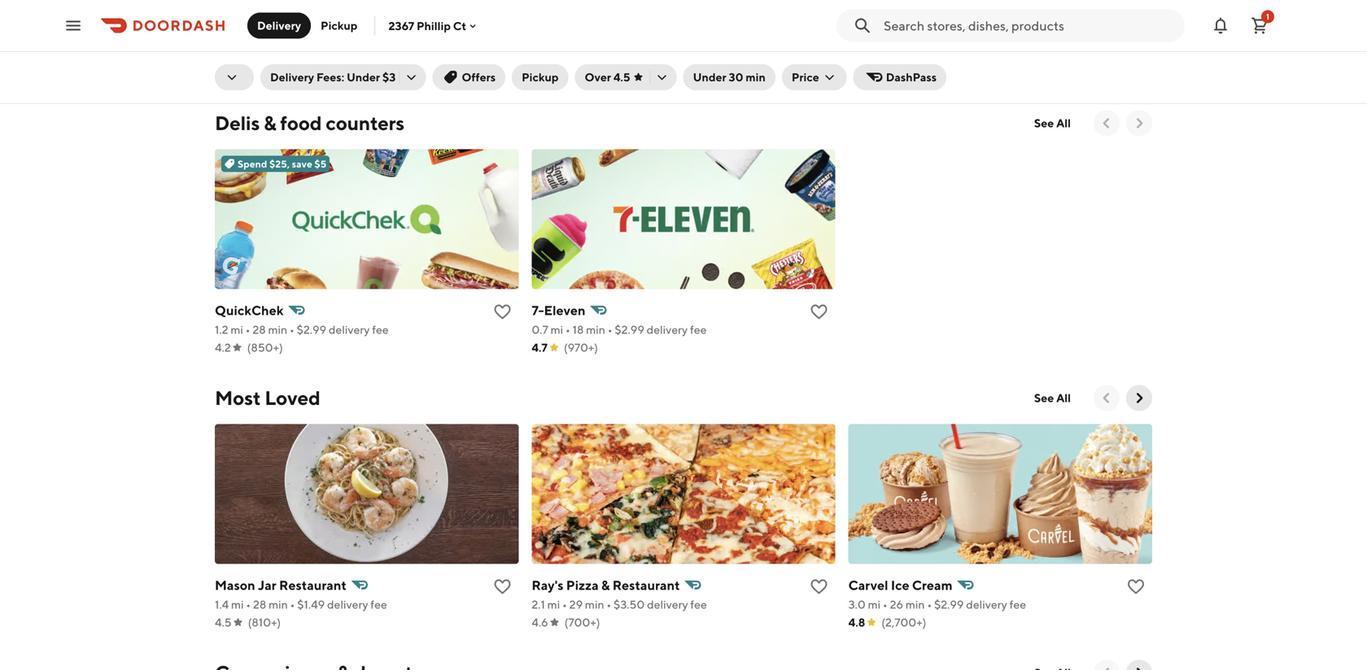 Task type: vqa. For each thing, say whether or not it's contained in the screenshot.
Pickup to the bottom
yes



Task type: describe. For each thing, give the bounding box(es) containing it.
0 horizontal spatial pickup button
[[311, 13, 367, 39]]

spend
[[238, 158, 267, 170]]

4.7 for 7-eleven
[[532, 341, 548, 355]]

28 for most
[[253, 598, 266, 612]]

28 for delis
[[253, 323, 266, 337]]

0.6
[[215, 48, 232, 62]]

1 horizontal spatial &
[[601, 578, 610, 593]]

2 items, open order cart image
[[1250, 16, 1269, 35]]

2 horizontal spatial &
[[990, 28, 999, 43]]

• down quickchek
[[245, 323, 250, 337]]

• down ray's pizza & restaurant
[[607, 598, 611, 612]]

4.8 for sushigo
[[215, 66, 232, 79]]

1.2 mi • 28 min • $2.99 delivery fee
[[215, 323, 389, 337]]

0.6 mi • 33 min • $0 delivery fee
[[215, 48, 391, 62]]

mason
[[215, 578, 255, 593]]

1 under from the left
[[347, 70, 380, 84]]

next button of carousel image
[[1131, 665, 1147, 671]]

counters
[[326, 112, 405, 135]]

under 30 min button
[[683, 64, 775, 90]]

dashpass
[[886, 70, 937, 84]]

all for most loved
[[1056, 392, 1071, 405]]

delivery for carvel ice cream
[[966, 598, 1007, 612]]

1
[[1266, 12, 1269, 21]]

3.0 mi • 26 min • $2.99 delivery fee
[[848, 598, 1026, 612]]

delivery for quickchek
[[329, 323, 370, 337]]

delivery fees: under $3
[[270, 70, 396, 84]]

most
[[215, 387, 261, 410]]

fee for ray's pizza & restaurant
[[690, 598, 707, 612]]

(700+)
[[564, 616, 600, 630]]

2.1 for ray's pizza & restaurant
[[532, 598, 545, 612]]

1.4
[[215, 598, 229, 612]]

mi for quickchek
[[231, 323, 243, 337]]

(850+)
[[247, 341, 283, 355]]

under inside button
[[693, 70, 726, 84]]

see for delis & food counters
[[1034, 117, 1054, 130]]

• down cream at the right of the page
[[927, 598, 932, 612]]

all for delis & food counters
[[1056, 117, 1071, 130]]

$0 delivery fee
[[680, 48, 760, 62]]

2367 phillip ct button
[[389, 19, 479, 32]]

see all for most loved
[[1034, 392, 1071, 405]]

• right the 18
[[608, 323, 612, 337]]

(1,100+)
[[248, 66, 289, 79]]

min for mason jar restaurant
[[269, 598, 288, 612]]

$2.99 for carvel ice cream
[[934, 598, 964, 612]]

2 horizontal spatial restaurant
[[1001, 28, 1069, 43]]

(1,000+)
[[564, 66, 609, 79]]

2367
[[389, 19, 414, 32]]

$3
[[382, 70, 396, 84]]

$25,
[[269, 158, 290, 170]]

26
[[890, 598, 903, 612]]

carvel ice cream
[[848, 578, 953, 593]]

fee for mason jar restaurant
[[371, 598, 387, 612]]

1 horizontal spatial restaurant
[[613, 578, 680, 593]]

delivery button
[[247, 13, 311, 39]]

0.8 mi • 31 min •
[[532, 48, 621, 62]]

sonny
[[848, 28, 886, 43]]

mi right the 0.6
[[235, 48, 247, 62]]

min for ray's pizza & restaurant
[[585, 598, 604, 612]]

$3.99
[[931, 48, 961, 62]]

eleven
[[544, 303, 586, 318]]

over 4.5
[[585, 70, 630, 84]]

ice
[[891, 578, 909, 593]]

4.5 inside button
[[613, 70, 630, 84]]

loved
[[265, 387, 320, 410]]

(2,700+)
[[882, 616, 926, 630]]

most loved link
[[215, 385, 320, 411]]

2.1 mi • 29 min • $3.50 delivery fee
[[532, 598, 707, 612]]

1 vertical spatial pickup button
[[512, 64, 568, 90]]

0.8
[[532, 48, 549, 62]]

pickup for bottom pickup button
[[522, 70, 559, 84]]

0 horizontal spatial restaurant
[[279, 578, 347, 593]]

• right the "33"
[[301, 48, 306, 62]]

mi for mason jar restaurant
[[231, 598, 244, 612]]

mi for 7-eleven
[[551, 323, 563, 337]]

click to add this store to your saved list image for eleven
[[809, 302, 829, 322]]

fee for quickchek
[[372, 323, 389, 337]]

(810+)
[[248, 616, 281, 630]]

fees:
[[316, 70, 344, 84]]

sonny and tony's pizza & restaurant
[[848, 28, 1069, 43]]

• left '$1.49'
[[290, 598, 295, 612]]

price button
[[782, 64, 847, 90]]

min right the "33"
[[277, 48, 297, 62]]

dashpass button
[[853, 64, 947, 90]]

offers
[[462, 70, 496, 84]]

(404)
[[881, 66, 910, 79]]

price
[[792, 70, 819, 84]]

0.7
[[532, 323, 548, 337]]

1 button
[[1243, 9, 1276, 42]]

pickup for the left pickup button
[[321, 19, 358, 32]]

tony's
[[914, 28, 952, 43]]

over
[[585, 70, 611, 84]]

ray's
[[532, 578, 564, 593]]

• left $0.49
[[616, 48, 621, 62]]

click to add this store to your saved list image for carvel ice cream
[[1126, 578, 1146, 597]]

0 horizontal spatial click to add this store to your saved list image
[[493, 302, 512, 322]]

2 $0 from the left
[[680, 48, 695, 62]]



Task type: locate. For each thing, give the bounding box(es) containing it.
jar
[[258, 578, 276, 593]]

mi right 0.7
[[551, 323, 563, 337]]

$2.99 up loved
[[297, 323, 326, 337]]

Store search: begin typing to search for stores available on DoorDash text field
[[884, 17, 1175, 35]]

click to add this store to your saved list image left carvel
[[809, 578, 829, 597]]

0 vertical spatial see all link
[[1024, 110, 1081, 136]]

2 horizontal spatial $2.99
[[934, 598, 964, 612]]

mi for carvel ice cream
[[868, 598, 881, 612]]

4.8 for carvel ice cream
[[848, 616, 865, 630]]

• left 45
[[879, 48, 884, 62]]

0 vertical spatial see
[[1034, 117, 1054, 130]]

ct
[[453, 19, 466, 32]]

see all link for most loved
[[1024, 385, 1081, 411]]

restaurant
[[1001, 28, 1069, 43], [279, 578, 347, 593], [613, 578, 680, 593]]

offers button
[[432, 64, 505, 90]]

4.5
[[613, 70, 630, 84], [215, 616, 232, 630]]

0 horizontal spatial pizza
[[566, 578, 599, 593]]

2 see all from the top
[[1034, 392, 1071, 405]]

fee for carvel ice cream
[[1010, 598, 1026, 612]]

• left the "33"
[[252, 48, 257, 62]]

1 vertical spatial see all link
[[1024, 385, 1081, 411]]

mi
[[235, 48, 247, 62], [551, 48, 564, 62], [864, 48, 877, 62], [231, 323, 243, 337], [551, 323, 563, 337], [231, 598, 244, 612], [547, 598, 560, 612], [868, 598, 881, 612]]

1 vertical spatial next button of carousel image
[[1131, 390, 1147, 407]]

fee for 7-eleven
[[690, 323, 707, 337]]

$0 right $0.49
[[680, 48, 695, 62]]

0 vertical spatial next button of carousel image
[[1131, 115, 1147, 132]]

45
[[886, 48, 900, 62]]

delivery
[[329, 48, 372, 62], [698, 48, 740, 62], [963, 48, 1004, 62], [329, 323, 370, 337], [647, 323, 688, 337], [327, 598, 368, 612], [647, 598, 688, 612], [966, 598, 1007, 612]]

2.1 up 4.6
[[532, 598, 545, 612]]

delivery for sonny and tony's pizza & restaurant
[[963, 48, 1004, 62]]

sushigo
[[215, 28, 263, 43]]

0 horizontal spatial $0
[[311, 48, 326, 62]]

delivery for mason jar restaurant
[[327, 598, 368, 612]]

0 horizontal spatial pickup
[[321, 19, 358, 32]]

delis & food counters
[[215, 112, 405, 135]]

(970+)
[[564, 341, 598, 355]]

4.8 down 3.0
[[848, 616, 865, 630]]

previous button of carousel image
[[1099, 665, 1115, 671]]

2 see from the top
[[1034, 392, 1054, 405]]

min up (850+)
[[268, 323, 287, 337]]

pizza
[[955, 28, 987, 43], [566, 578, 599, 593]]

4.5 right over
[[613, 70, 630, 84]]

notification bell image
[[1211, 16, 1230, 35]]

& up the 2.1 mi • 29 min • $3.50 delivery fee
[[601, 578, 610, 593]]

0 vertical spatial &
[[990, 28, 999, 43]]

save
[[292, 158, 312, 170]]

phillip
[[417, 19, 451, 32]]

1.4 mi • 28 min • $1.49 delivery fee
[[215, 598, 387, 612]]

$5
[[314, 158, 327, 170]]

3 click to add this store to your saved list image from the left
[[1126, 578, 1146, 597]]

under
[[347, 70, 380, 84], [693, 70, 726, 84]]

delivery down 0.6 mi • 33 min • $0 delivery fee
[[270, 70, 314, 84]]

4.5 down the 1.4
[[215, 616, 232, 630]]

pizza up $3.99
[[955, 28, 987, 43]]

• left the 18
[[566, 323, 570, 337]]

pickup button
[[311, 13, 367, 39], [512, 64, 568, 90]]

1 vertical spatial pickup
[[522, 70, 559, 84]]

1 horizontal spatial 4.8
[[848, 616, 865, 630]]

delivery for delivery
[[257, 19, 301, 32]]

previous button of carousel image for most loved
[[1099, 390, 1115, 407]]

& right the tony's
[[990, 28, 999, 43]]

$0 up 'fees:'
[[311, 48, 326, 62]]

4.7
[[532, 66, 548, 79], [848, 66, 864, 79], [532, 341, 548, 355]]

31
[[579, 48, 590, 62]]

delis & food counters link
[[215, 110, 405, 136]]

min for 7-eleven
[[586, 323, 605, 337]]

1 see all from the top
[[1034, 117, 1071, 130]]

see all link for delis & food counters
[[1024, 110, 1081, 136]]

7-
[[532, 303, 544, 318]]

spend $25, save $5
[[238, 158, 327, 170]]

1 28 from the top
[[253, 323, 266, 337]]

$3.50
[[614, 598, 645, 612]]

0 horizontal spatial 4.5
[[215, 616, 232, 630]]

most loved
[[215, 387, 320, 410]]

mi for sonny and tony's pizza & restaurant
[[864, 48, 877, 62]]

7-eleven
[[532, 303, 586, 318]]

min for carvel ice cream
[[906, 598, 925, 612]]

33
[[262, 48, 275, 62]]

click to add this store to your saved list image for and
[[1126, 27, 1146, 47]]

quickchek
[[215, 303, 284, 318]]

click to add this store to your saved list image
[[1126, 27, 1146, 47], [493, 302, 512, 322], [809, 302, 829, 322]]

4.7 down sonny at the right of the page
[[848, 66, 864, 79]]

delivery for ray's pizza & restaurant
[[647, 598, 688, 612]]

next button of carousel image for most loved
[[1131, 390, 1147, 407]]

mi down ray's
[[547, 598, 560, 612]]

click to add this store to your saved list image for mason jar restaurant
[[493, 578, 512, 597]]

0 horizontal spatial &
[[264, 112, 276, 135]]

pickup up 0.6 mi • 33 min • $0 delivery fee
[[321, 19, 358, 32]]

delivery
[[257, 19, 301, 32], [270, 70, 314, 84]]

min right 26
[[906, 598, 925, 612]]

0 vertical spatial all
[[1056, 117, 1071, 130]]

$2.99 for quickchek
[[297, 323, 326, 337]]

carvel
[[848, 578, 888, 593]]

delis
[[215, 112, 260, 135]]

0 horizontal spatial under
[[347, 70, 380, 84]]

1 vertical spatial 4.5
[[215, 616, 232, 630]]

0 horizontal spatial 2.1
[[532, 598, 545, 612]]

click to add this store to your saved list image for ray's pizza & restaurant
[[809, 578, 829, 597]]

next button of carousel image
[[1131, 115, 1147, 132], [1131, 390, 1147, 407]]

0 vertical spatial 28
[[253, 323, 266, 337]]

2 horizontal spatial click to add this store to your saved list image
[[1126, 27, 1146, 47]]

0 vertical spatial see all
[[1034, 117, 1071, 130]]

under left $3
[[347, 70, 380, 84]]

food
[[280, 112, 322, 135]]

1 horizontal spatial $2.99
[[615, 323, 644, 337]]

fee for sonny and tony's pizza & restaurant
[[1007, 48, 1023, 62]]

1 horizontal spatial pizza
[[955, 28, 987, 43]]

2 next button of carousel image from the top
[[1131, 390, 1147, 407]]

4.2
[[215, 341, 231, 355]]

1 horizontal spatial pickup button
[[512, 64, 568, 90]]

1 horizontal spatial click to add this store to your saved list image
[[809, 302, 829, 322]]

• up loved
[[290, 323, 294, 337]]

$1.49
[[297, 598, 325, 612]]

over 4.5 button
[[575, 64, 677, 90]]

min right 45
[[903, 48, 922, 62]]

fee
[[374, 48, 391, 62], [743, 48, 760, 62], [1007, 48, 1023, 62], [372, 323, 389, 337], [690, 323, 707, 337], [371, 598, 387, 612], [690, 598, 707, 612], [1010, 598, 1026, 612]]

under 30 min
[[693, 70, 766, 84]]

• left $3.99
[[924, 48, 929, 62]]

2 under from the left
[[693, 70, 726, 84]]

mi down sonny at the right of the page
[[864, 48, 877, 62]]

1 all from the top
[[1056, 117, 1071, 130]]

0 horizontal spatial click to add this store to your saved list image
[[493, 578, 512, 597]]

4.7 down 0.7
[[532, 341, 548, 355]]

cream
[[912, 578, 953, 593]]

1 see from the top
[[1034, 117, 1054, 130]]

1 horizontal spatial under
[[693, 70, 726, 84]]

0 vertical spatial pickup button
[[311, 13, 367, 39]]

0.7 mi • 18 min • $2.99 delivery fee
[[532, 323, 707, 337]]

click to add this store to your saved list image up next button of carousel icon
[[1126, 578, 1146, 597]]

1 vertical spatial previous button of carousel image
[[1099, 390, 1115, 407]]

1 horizontal spatial 2.1
[[848, 48, 862, 62]]

under down $0 delivery fee
[[693, 70, 726, 84]]

click to add this store to your saved list image left ray's
[[493, 578, 512, 597]]

previous button of carousel image for delis & food counters
[[1099, 115, 1115, 132]]

1 vertical spatial all
[[1056, 392, 1071, 405]]

previous button of carousel image
[[1099, 115, 1115, 132], [1099, 390, 1115, 407]]

delivery inside button
[[257, 19, 301, 32]]

0 vertical spatial delivery
[[257, 19, 301, 32]]

min inside button
[[746, 70, 766, 84]]

28 up (850+)
[[253, 323, 266, 337]]

min right the 18
[[586, 323, 605, 337]]

min for quickchek
[[268, 323, 287, 337]]

&
[[990, 28, 999, 43], [264, 112, 276, 135], [601, 578, 610, 593]]

3.0
[[848, 598, 866, 612]]

0 vertical spatial pickup
[[321, 19, 358, 32]]

2.1 mi • 45 min • $3.99 delivery fee
[[848, 48, 1023, 62]]

see all link
[[1024, 110, 1081, 136], [1024, 385, 1081, 411]]

2 all from the top
[[1056, 392, 1071, 405]]

2367 phillip ct
[[389, 19, 466, 32]]

• left '29' on the bottom left of the page
[[562, 598, 567, 612]]

min right 30
[[746, 70, 766, 84]]

2 horizontal spatial click to add this store to your saved list image
[[1126, 578, 1146, 597]]

mi right the 1.4
[[231, 598, 244, 612]]

min
[[277, 48, 297, 62], [592, 48, 611, 62], [903, 48, 922, 62], [746, 70, 766, 84], [268, 323, 287, 337], [586, 323, 605, 337], [269, 598, 288, 612], [585, 598, 604, 612], [906, 598, 925, 612]]

pickup button down the 0.8
[[512, 64, 568, 90]]

0 vertical spatial 4.5
[[613, 70, 630, 84]]

1 horizontal spatial pickup
[[522, 70, 559, 84]]

$2.99 right the 18
[[615, 323, 644, 337]]

0 vertical spatial 4.8
[[215, 66, 232, 79]]

open menu image
[[63, 16, 83, 35]]

29
[[569, 598, 583, 612]]

$2.99 for 7-eleven
[[615, 323, 644, 337]]

18
[[573, 323, 584, 337]]

see for most loved
[[1034, 392, 1054, 405]]

pickup down the 0.8
[[522, 70, 559, 84]]

• left 26
[[883, 598, 888, 612]]

2 see all link from the top
[[1024, 385, 1081, 411]]

& left food
[[264, 112, 276, 135]]

1 see all link from the top
[[1024, 110, 1081, 136]]

1 vertical spatial see all
[[1034, 392, 1071, 405]]

2.1
[[848, 48, 862, 62], [532, 598, 545, 612]]

next button of carousel image for delis & food counters
[[1131, 115, 1147, 132]]

2.1 down sonny at the right of the page
[[848, 48, 862, 62]]

4.7 for sonny and tony's pizza & restaurant
[[848, 66, 864, 79]]

min right '29' on the bottom left of the page
[[585, 598, 604, 612]]

• left 31
[[569, 48, 574, 62]]

mi right the 1.2
[[231, 323, 243, 337]]

see
[[1034, 117, 1054, 130], [1034, 392, 1054, 405]]

4.7 down the 0.8
[[532, 66, 548, 79]]

ray's pizza & restaurant
[[532, 578, 680, 593]]

1 previous button of carousel image from the top
[[1099, 115, 1115, 132]]

2.1 for sonny and tony's pizza & restaurant
[[848, 48, 862, 62]]

mason jar restaurant
[[215, 578, 347, 593]]

0 vertical spatial previous button of carousel image
[[1099, 115, 1115, 132]]

2 click to add this store to your saved list image from the left
[[809, 578, 829, 597]]

1 next button of carousel image from the top
[[1131, 115, 1147, 132]]

1 vertical spatial 28
[[253, 598, 266, 612]]

delivery for delivery fees: under $3
[[270, 70, 314, 84]]

1 vertical spatial see
[[1034, 392, 1054, 405]]

1 horizontal spatial 4.5
[[613, 70, 630, 84]]

$0
[[311, 48, 326, 62], [680, 48, 695, 62]]

min for sonny and tony's pizza & restaurant
[[903, 48, 922, 62]]

mi right 3.0
[[868, 598, 881, 612]]

4.8
[[215, 66, 232, 79], [848, 616, 865, 630]]

pizza up '29' on the bottom left of the page
[[566, 578, 599, 593]]

min down mason jar restaurant
[[269, 598, 288, 612]]

1 vertical spatial 4.8
[[848, 616, 865, 630]]

• down 'mason'
[[246, 598, 251, 612]]

1 horizontal spatial $0
[[680, 48, 695, 62]]

pickup button up 0.6 mi • 33 min • $0 delivery fee
[[311, 13, 367, 39]]

28
[[253, 323, 266, 337], [253, 598, 266, 612]]

mi right the 0.8
[[551, 48, 564, 62]]

28 up (810+)
[[253, 598, 266, 612]]

min right 31
[[592, 48, 611, 62]]

1 vertical spatial pizza
[[566, 578, 599, 593]]

see all for delis & food counters
[[1034, 117, 1071, 130]]

4.6
[[532, 616, 548, 630]]

0 vertical spatial 2.1
[[848, 48, 862, 62]]

4.8 down the 0.6
[[215, 66, 232, 79]]

30
[[729, 70, 743, 84]]

1 vertical spatial delivery
[[270, 70, 314, 84]]

1 $0 from the left
[[311, 48, 326, 62]]

$0.49
[[626, 48, 657, 62]]

1 vertical spatial 2.1
[[532, 598, 545, 612]]

0 horizontal spatial $2.99
[[297, 323, 326, 337]]

2 28 from the top
[[253, 598, 266, 612]]

0 vertical spatial pizza
[[955, 28, 987, 43]]

delivery up the "33"
[[257, 19, 301, 32]]

1 vertical spatial &
[[264, 112, 276, 135]]

mi for ray's pizza & restaurant
[[547, 598, 560, 612]]

1.2
[[215, 323, 228, 337]]

delivery for 7-eleven
[[647, 323, 688, 337]]

and
[[889, 28, 912, 43]]

2 previous button of carousel image from the top
[[1099, 390, 1115, 407]]

0 horizontal spatial 4.8
[[215, 66, 232, 79]]

click to add this store to your saved list image
[[493, 578, 512, 597], [809, 578, 829, 597], [1126, 578, 1146, 597]]

$2.99 down cream at the right of the page
[[934, 598, 964, 612]]

1 click to add this store to your saved list image from the left
[[493, 578, 512, 597]]

1 horizontal spatial click to add this store to your saved list image
[[809, 578, 829, 597]]

2 vertical spatial &
[[601, 578, 610, 593]]



